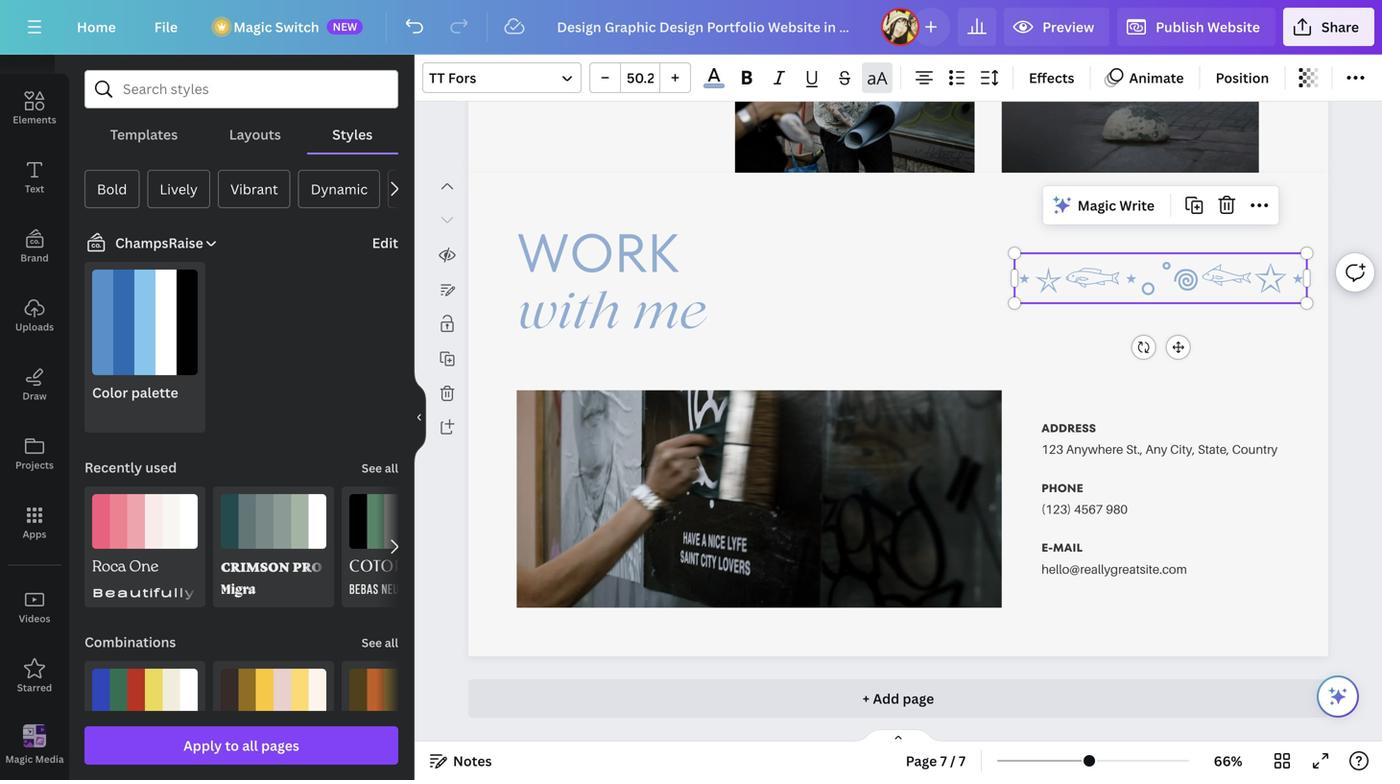 Task type: vqa. For each thing, say whether or not it's contained in the screenshot.
Projects button
yes



Task type: describe. For each thing, give the bounding box(es) containing it.
hello@reallygreatsite.com
[[1042, 562, 1187, 577]]

videos
[[19, 613, 50, 626]]

work with me
[[517, 216, 706, 341]]

/
[[951, 752, 956, 771]]

dynamic button
[[298, 170, 380, 208]]

phone (123) 4567 980
[[1042, 480, 1128, 517]]

see for combinations
[[362, 635, 382, 651]]

crimson pro migra
[[221, 558, 322, 598]]

champsraise
[[115, 234, 203, 252]]

see all button for combinations
[[360, 623, 400, 662]]

share
[[1322, 18, 1360, 36]]

switch
[[275, 18, 319, 36]]

brand
[[20, 252, 49, 265]]

cotoris
[[349, 558, 420, 577]]

publish website button
[[1118, 8, 1276, 46]]

see all for combinations
[[362, 635, 398, 651]]

website
[[1208, 18, 1261, 36]]

bold
[[97, 180, 127, 198]]

dynamic
[[311, 180, 368, 198]]

write
[[1120, 196, 1155, 215]]

styles button
[[307, 116, 398, 153]]

all inside button
[[242, 737, 258, 755]]

all for recently used
[[385, 460, 398, 476]]

edit
[[372, 234, 398, 252]]

uploads button
[[0, 281, 69, 350]]

color palette button
[[84, 262, 205, 433]]

e-
[[1042, 540, 1053, 556]]

bold button
[[84, 170, 140, 208]]

notes button
[[422, 746, 500, 777]]

apply to all pages
[[184, 737, 299, 755]]

projects button
[[0, 420, 69, 489]]

show pages image
[[853, 729, 945, 744]]

(123)
[[1042, 502, 1072, 517]]

apps
[[23, 528, 46, 541]]

pro
[[293, 558, 322, 576]]

+
[[863, 690, 870, 708]]

apply
[[184, 737, 222, 755]]

magic for magic write
[[1078, 196, 1117, 215]]

templates button
[[84, 116, 204, 153]]

2 7 from the left
[[959, 752, 966, 771]]

to
[[225, 737, 239, 755]]

page
[[906, 752, 937, 771]]

position button
[[1208, 62, 1277, 93]]

add
[[873, 690, 900, 708]]

templates
[[110, 125, 178, 144]]

country
[[1233, 442, 1278, 457]]

any
[[1146, 442, 1168, 457]]

magic for magic switch
[[233, 18, 272, 36]]

uploads
[[15, 321, 54, 334]]

brand button
[[0, 212, 69, 281]]

mail
[[1053, 540, 1083, 556]]

page 7 / 7 button
[[898, 746, 974, 777]]

anywhere
[[1066, 442, 1124, 457]]

hide image
[[414, 372, 426, 464]]

file button
[[139, 8, 193, 46]]

home link
[[61, 8, 131, 46]]

preview button
[[1004, 8, 1110, 46]]

4567
[[1074, 502, 1104, 517]]

share button
[[1284, 8, 1375, 46]]

projects
[[15, 459, 54, 472]]

st.,
[[1126, 442, 1143, 457]]

media
[[35, 753, 64, 766]]

work
[[517, 216, 680, 291]]

Design title text field
[[542, 8, 874, 46]]

magic media button
[[0, 711, 69, 781]]

new
[[333, 19, 357, 34]]

lively
[[160, 180, 198, 198]]

magic media
[[5, 753, 64, 766]]

starred
[[17, 682, 52, 695]]

tt fors
[[429, 69, 477, 87]]

vibrant
[[230, 180, 278, 198]]

apply "toy store" style image
[[92, 669, 198, 774]]

videos button
[[0, 573, 69, 642]]



Task type: locate. For each thing, give the bounding box(es) containing it.
2 see from the top
[[362, 635, 382, 651]]

magic
[[233, 18, 272, 36], [1078, 196, 1117, 215], [5, 753, 33, 766]]

lively button
[[147, 170, 210, 208]]

– – number field
[[627, 69, 654, 87]]

Search styles search field
[[123, 71, 360, 108]]

bebas
[[349, 584, 379, 598]]

position
[[1216, 69, 1270, 87]]

all for combinations
[[385, 635, 398, 651]]

side panel tab list
[[0, 5, 69, 781]]

7 right /
[[959, 752, 966, 771]]

66% button
[[1197, 746, 1260, 777]]

crimson
[[221, 558, 290, 576]]

color palette
[[92, 384, 178, 402]]

2 horizontal spatial magic
[[1078, 196, 1117, 215]]

0 vertical spatial all
[[385, 460, 398, 476]]

with
[[517, 293, 621, 341]]

elements button
[[0, 74, 69, 143]]

all
[[385, 460, 398, 476], [385, 635, 398, 651], [242, 737, 258, 755]]

animate button
[[1099, 62, 1192, 93]]

see
[[362, 460, 382, 476], [362, 635, 382, 651]]

magic for magic media
[[5, 753, 33, 766]]

state,
[[1198, 442, 1230, 457]]

see down bebas on the bottom left
[[362, 635, 382, 651]]

magic inside 'button'
[[5, 753, 33, 766]]

roca
[[92, 557, 126, 580]]

neue
[[382, 584, 405, 598]]

0 vertical spatial see all
[[362, 460, 398, 476]]

address 123 anywhere st., any city, state, country
[[1042, 420, 1278, 457]]

1 see all from the top
[[362, 460, 398, 476]]

publish
[[1156, 18, 1205, 36]]

styles
[[332, 125, 373, 144]]

980
[[1106, 502, 1128, 517]]

address
[[1042, 420, 1097, 436]]

1 vertical spatial all
[[385, 635, 398, 651]]

all left "hide" image
[[385, 460, 398, 476]]

notes
[[453, 752, 492, 771]]

7 left /
[[941, 752, 947, 771]]

magic left write
[[1078, 196, 1117, 215]]

text
[[25, 182, 44, 195]]

#8badd6 image
[[704, 84, 725, 88], [704, 84, 725, 88]]

delicious
[[202, 584, 293, 600]]

0 vertical spatial see
[[362, 460, 382, 476]]

preview
[[1043, 18, 1095, 36]]

all down neue at the left of page
[[385, 635, 398, 651]]

layouts button
[[204, 116, 307, 153]]

effects
[[1029, 69, 1075, 87]]

see left "hide" image
[[362, 460, 382, 476]]

starred button
[[0, 642, 69, 711]]

pages
[[261, 737, 299, 755]]

magic switch
[[233, 18, 319, 36]]

see all button left "hide" image
[[360, 448, 400, 487]]

66%
[[1214, 752, 1243, 771]]

magic inside button
[[1078, 196, 1117, 215]]

magic write
[[1078, 196, 1155, 215]]

magic left media
[[5, 753, 33, 766]]

see all for recently used
[[362, 460, 398, 476]]

1 vertical spatial magic
[[1078, 196, 1117, 215]]

2 vertical spatial magic
[[5, 753, 33, 766]]

1 vertical spatial see all button
[[360, 623, 400, 662]]

apps button
[[0, 489, 69, 558]]

phone
[[1042, 480, 1084, 496]]

magic write button
[[1047, 190, 1163, 221]]

edit button
[[372, 232, 398, 253]]

color
[[92, 384, 128, 402]]

effects button
[[1022, 62, 1083, 93]]

migra
[[221, 584, 256, 598]]

0 vertical spatial magic
[[233, 18, 272, 36]]

canva assistant image
[[1327, 686, 1350, 709]]

see all down neue at the left of page
[[362, 635, 398, 651]]

see all button down neue at the left of page
[[360, 623, 400, 662]]

⋆⭒𓆟⋆｡˚𖦹𓆜✩⋆
[[1015, 249, 1307, 308]]

1 see all button from the top
[[360, 448, 400, 487]]

file
[[154, 18, 178, 36]]

2 vertical spatial all
[[242, 737, 258, 755]]

apply "lemon meringue" style image
[[221, 669, 326, 774]]

home
[[77, 18, 116, 36]]

page 7 / 7
[[906, 752, 966, 771]]

1 see from the top
[[362, 460, 382, 476]]

champsraise button
[[77, 231, 219, 254]]

layouts
[[229, 125, 281, 144]]

cotoris bebas neue
[[349, 558, 420, 598]]

all right to
[[242, 737, 258, 755]]

see all button
[[360, 448, 400, 487], [360, 623, 400, 662]]

2 see all button from the top
[[360, 623, 400, 662]]

city,
[[1171, 442, 1196, 457]]

palette
[[131, 384, 178, 402]]

+ add page
[[863, 690, 934, 708]]

0 horizontal spatial magic
[[5, 753, 33, 766]]

me
[[634, 293, 706, 341]]

design
[[19, 44, 50, 57]]

1 vertical spatial see
[[362, 635, 382, 651]]

animate
[[1130, 69, 1184, 87]]

apply to all pages button
[[84, 727, 398, 765]]

roca one beautifully delicious sans
[[92, 557, 350, 600]]

publish website
[[1156, 18, 1261, 36]]

sans
[[299, 584, 350, 600]]

vibrant button
[[218, 170, 291, 208]]

design button
[[0, 5, 69, 74]]

see all left "hide" image
[[362, 460, 398, 476]]

0 horizontal spatial 7
[[941, 752, 947, 771]]

1 7 from the left
[[941, 752, 947, 771]]

0 vertical spatial see all button
[[360, 448, 400, 487]]

recently used
[[84, 458, 177, 477]]

magic left "switch"
[[233, 18, 272, 36]]

beautifully
[[92, 584, 196, 600]]

1 horizontal spatial magic
[[233, 18, 272, 36]]

1 vertical spatial see all
[[362, 635, 398, 651]]

fors
[[448, 69, 477, 87]]

+ add page button
[[469, 680, 1329, 718]]

tt
[[429, 69, 445, 87]]

see all button for recently used
[[360, 448, 400, 487]]

group
[[590, 62, 691, 93]]

see for recently used
[[362, 460, 382, 476]]

1 horizontal spatial 7
[[959, 752, 966, 771]]

e-mail hello@reallygreatsite.com
[[1042, 540, 1187, 577]]

recently
[[84, 458, 142, 477]]

one
[[129, 557, 159, 580]]

magic inside main menu bar
[[233, 18, 272, 36]]

combinations
[[84, 633, 176, 651]]

7
[[941, 752, 947, 771], [959, 752, 966, 771]]

123
[[1042, 442, 1064, 457]]

2 see all from the top
[[362, 635, 398, 651]]

main menu bar
[[0, 0, 1383, 55]]



